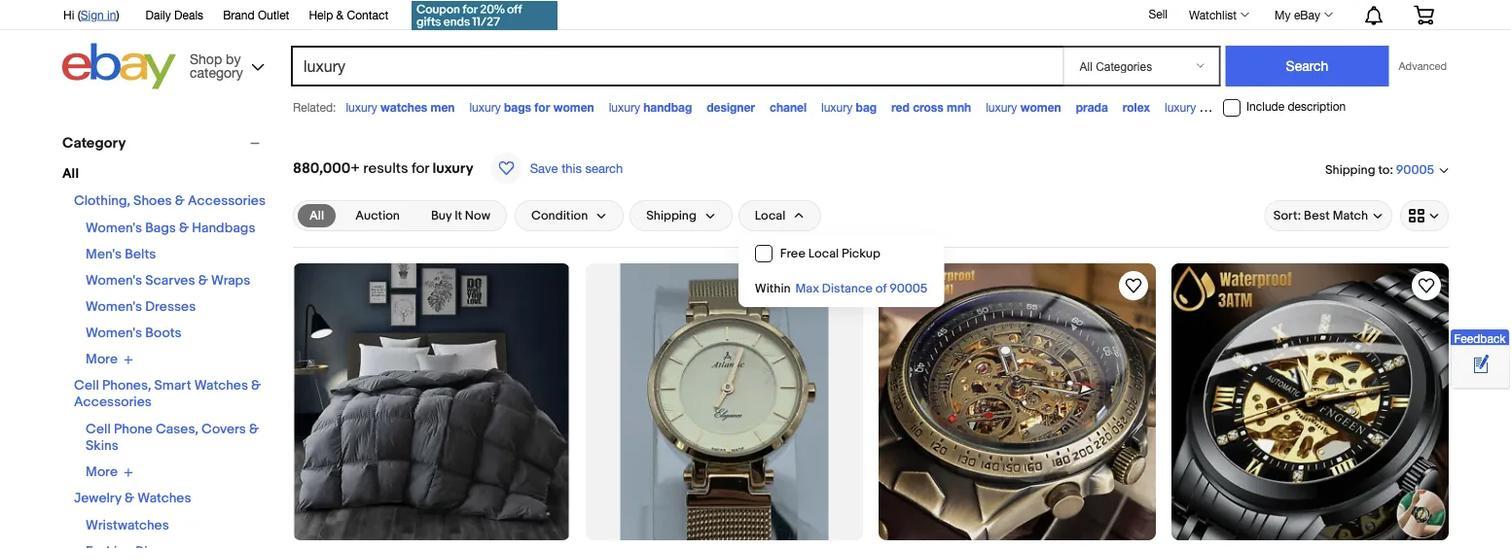 Task type: vqa. For each thing, say whether or not it's contained in the screenshot.
leftmost Accessories
yes



Task type: describe. For each thing, give the bounding box(es) containing it.
wraps
[[211, 273, 250, 289]]

wristwatches
[[86, 518, 169, 535]]

sign in link
[[81, 8, 116, 21]]

handbags
[[192, 220, 255, 237]]

luxury up the it
[[432, 160, 474, 177]]

my ebay
[[1275, 8, 1320, 21]]

phones,
[[102, 378, 151, 395]]

& inside "cell phone cases, covers & skins"
[[249, 422, 259, 438]]

luxury men's stainless steel gold tone skeleton automatic mechanical wrist watch image
[[1172, 264, 1449, 541]]

match
[[1333, 208, 1368, 224]]

luxury for luxury women
[[986, 100, 1017, 114]]

880,000 + results for luxury
[[293, 160, 474, 177]]

watchlist
[[1189, 8, 1237, 21]]

rolex
[[1123, 100, 1150, 114]]

all inside all link
[[309, 208, 324, 223]]

for inside main content
[[412, 160, 429, 177]]

contact
[[347, 8, 388, 21]]

880,000
[[293, 160, 351, 177]]

account navigation
[[53, 0, 1449, 33]]

cell phone cases, covers & skins
[[86, 422, 259, 455]]

luxury bags
[[1165, 100, 1227, 114]]

2 women from the left
[[1020, 100, 1061, 114]]

shoes
[[133, 193, 172, 210]]

shop by category button
[[181, 43, 269, 85]]

luxury handbag
[[609, 100, 692, 114]]

within
[[755, 281, 791, 297]]

brand outlet
[[223, 8, 289, 21]]

outlet
[[258, 8, 289, 21]]

main content containing 880,000
[[285, 125, 1457, 550]]

auction link
[[344, 204, 412, 228]]

& inside 'account' navigation
[[336, 8, 344, 21]]

luxury men
[[1241, 100, 1300, 114]]

buy
[[431, 208, 452, 224]]

2 more button from the top
[[86, 465, 133, 481]]

bags
[[145, 220, 176, 237]]

jewelry
[[74, 491, 121, 507]]

it
[[455, 208, 462, 224]]

in
[[107, 8, 116, 21]]

luxury for luxury bags
[[1165, 100, 1196, 114]]

1 horizontal spatial for
[[535, 100, 550, 114]]

results
[[363, 160, 408, 177]]

clothing,
[[74, 193, 130, 210]]

sell
[[1149, 7, 1168, 21]]

chanel link
[[770, 100, 807, 114]]

jewelry & watches
[[74, 491, 191, 507]]

luxury for luxury bag
[[821, 100, 853, 114]]

clothing, shoes & accessories link
[[74, 193, 266, 210]]

this
[[562, 161, 582, 176]]

sort: best match
[[1273, 208, 1368, 224]]

cell for cell phone cases, covers & skins
[[86, 422, 111, 438]]

cell phone cases, covers & skins link
[[86, 422, 259, 455]]

sort: best match button
[[1265, 200, 1392, 232]]

shipping for shipping
[[646, 208, 697, 224]]

mnh
[[947, 100, 971, 114]]

boots
[[145, 326, 182, 342]]

)
[[116, 8, 119, 21]]

local button
[[738, 200, 822, 232]]

Search for anything text field
[[294, 48, 1059, 85]]

shop by category
[[190, 51, 243, 80]]

now
[[465, 208, 490, 224]]

cross
[[913, 100, 944, 114]]

buy it now
[[431, 208, 490, 224]]

best
[[1304, 208, 1330, 224]]

luxury watches men
[[346, 100, 455, 114]]

local inside local dropdown button
[[755, 208, 786, 224]]

:
[[1390, 162, 1393, 177]]

local inside the free local pickup link
[[808, 246, 839, 262]]

red cross mnh
[[891, 100, 971, 114]]

condition
[[531, 208, 588, 224]]

description
[[1288, 100, 1346, 113]]

to
[[1378, 162, 1390, 177]]

chanel
[[770, 100, 807, 114]]

bags for luxury bags
[[1199, 100, 1227, 114]]

advanced
[[1399, 60, 1447, 72]]

category button
[[62, 134, 269, 152]]

clothing, shoes & accessories
[[74, 193, 266, 210]]

4 women's from the top
[[86, 326, 142, 342]]

luxury for luxury handbag
[[609, 100, 640, 114]]

free local pickup
[[780, 246, 880, 262]]

0 horizontal spatial watches
[[137, 491, 191, 507]]

category
[[190, 64, 243, 80]]

hi
[[63, 8, 74, 21]]

skins
[[86, 438, 118, 455]]

1 women from the left
[[553, 100, 594, 114]]

sign
[[81, 8, 104, 21]]

0 vertical spatial accessories
[[188, 193, 266, 210]]

belts
[[125, 247, 156, 263]]

men's
[[86, 247, 122, 263]]

atlantic elegance small ladies quartz watch 29035.45.31 gold image
[[620, 264, 828, 541]]

designer
[[707, 100, 755, 114]]

none submit inside "shop by category" banner
[[1226, 46, 1389, 87]]

brand outlet link
[[223, 5, 289, 26]]

by
[[226, 51, 241, 67]]

& left wraps
[[198, 273, 208, 289]]

& right bags
[[179, 220, 189, 237]]

1 vertical spatial 90005
[[890, 281, 928, 297]]

shipping to : 90005
[[1325, 162, 1434, 178]]



Task type: locate. For each thing, give the bounding box(es) containing it.
more button
[[86, 352, 133, 368], [86, 465, 133, 481]]

1 more button from the top
[[86, 352, 133, 368]]

0 vertical spatial watches
[[194, 378, 248, 395]]

category
[[62, 134, 126, 152]]

luxury women
[[986, 100, 1061, 114]]

1 horizontal spatial accessories
[[188, 193, 266, 210]]

more for first more 'button' from the bottom
[[86, 465, 118, 481]]

of
[[876, 281, 887, 297]]

men right watches
[[431, 100, 455, 114]]

1 women's from the top
[[86, 220, 142, 237]]

+
[[351, 160, 360, 177]]

more down skins
[[86, 465, 118, 481]]

1 vertical spatial watches
[[137, 491, 191, 507]]

women's
[[86, 220, 142, 237], [86, 273, 142, 289], [86, 299, 142, 316], [86, 326, 142, 342]]

max
[[796, 281, 819, 297]]

0 horizontal spatial local
[[755, 208, 786, 224]]

1 horizontal spatial men
[[1276, 100, 1300, 114]]

include
[[1247, 100, 1285, 113]]

cell for cell phones, smart watches & accessories
[[74, 378, 99, 395]]

snowman luxury siberian goose feather down comforter  warmth 100% cotton image
[[294, 264, 569, 541]]

& right the smart
[[251, 378, 261, 395]]

90005
[[1396, 163, 1434, 178], [890, 281, 928, 297]]

2 women's from the top
[[86, 273, 142, 289]]

prada
[[1076, 100, 1108, 114]]

more button down skins
[[86, 465, 133, 481]]

0 vertical spatial shipping
[[1325, 162, 1376, 177]]

shipping for shipping to : 90005
[[1325, 162, 1376, 177]]

luxury bags for women
[[469, 100, 594, 114]]

pickup
[[842, 246, 880, 262]]

get an extra 20% off image
[[412, 1, 558, 30]]

luxury for luxury men
[[1241, 100, 1273, 114]]

2 more from the top
[[86, 465, 118, 481]]

(
[[78, 8, 81, 21]]

daily deals
[[146, 8, 203, 21]]

luxury left watches
[[346, 100, 377, 114]]

bags up save
[[504, 100, 531, 114]]

main content
[[285, 125, 1457, 550]]

my
[[1275, 8, 1291, 21]]

1 horizontal spatial women
[[1020, 100, 1061, 114]]

0 horizontal spatial bags
[[504, 100, 531, 114]]

cell left the phone
[[86, 422, 111, 438]]

1 horizontal spatial local
[[808, 246, 839, 262]]

related:
[[293, 100, 336, 114]]

1 vertical spatial shipping
[[646, 208, 697, 224]]

prada link
[[1076, 100, 1108, 114]]

handbag
[[643, 100, 692, 114]]

2 men from the left
[[1276, 100, 1300, 114]]

for up save
[[535, 100, 550, 114]]

women's up the men's belts link
[[86, 220, 142, 237]]

all link
[[298, 204, 336, 228]]

women up this
[[553, 100, 594, 114]]

shipping inside shipping to : 90005
[[1325, 162, 1376, 177]]

luxury right watches
[[469, 100, 501, 114]]

my ebay link
[[1264, 3, 1342, 26]]

for right results
[[412, 160, 429, 177]]

cell phones, smart watches & accessories link
[[74, 378, 261, 411]]

shop by category banner
[[53, 0, 1449, 94]]

luxury right rolex
[[1165, 100, 1196, 114]]

women
[[553, 100, 594, 114], [1020, 100, 1061, 114]]

1 vertical spatial more button
[[86, 465, 133, 481]]

luxury left 'handbag' at the left of the page
[[609, 100, 640, 114]]

1 vertical spatial cell
[[86, 422, 111, 438]]

designer link
[[707, 100, 755, 114]]

& right "help"
[[336, 8, 344, 21]]

shipping inside dropdown button
[[646, 208, 697, 224]]

watches up "covers"
[[194, 378, 248, 395]]

luxury
[[346, 100, 377, 114], [469, 100, 501, 114], [609, 100, 640, 114], [821, 100, 853, 114], [986, 100, 1017, 114], [1165, 100, 1196, 114], [1241, 100, 1273, 114], [432, 160, 474, 177]]

rolex link
[[1123, 100, 1150, 114]]

0 vertical spatial all
[[62, 166, 79, 182]]

men right luxury bags
[[1276, 100, 1300, 114]]

0 horizontal spatial all
[[62, 166, 79, 182]]

daily deals link
[[146, 5, 203, 26]]

& right shoes
[[175, 193, 185, 210]]

0 horizontal spatial men
[[431, 100, 455, 114]]

all down category
[[62, 166, 79, 182]]

help
[[309, 8, 333, 21]]

local up free
[[755, 208, 786, 224]]

sell link
[[1140, 7, 1176, 21]]

luxury men's automatic mechanical wrist watch leather strap retro skeleton dial image
[[879, 264, 1156, 541]]

& inside the cell phones, smart watches & accessories
[[251, 378, 261, 395]]

help & contact
[[309, 8, 388, 21]]

condition button
[[515, 200, 624, 232]]

luxury left description
[[1241, 100, 1273, 114]]

save this search
[[530, 161, 623, 176]]

women's down the men's belts link
[[86, 273, 142, 289]]

1 vertical spatial more
[[86, 465, 118, 481]]

local
[[755, 208, 786, 224], [808, 246, 839, 262]]

90005 right of
[[890, 281, 928, 297]]

cell inside the cell phones, smart watches & accessories
[[74, 378, 99, 395]]

luxury left bag
[[821, 100, 853, 114]]

watches inside the cell phones, smart watches & accessories
[[194, 378, 248, 395]]

save this search button
[[485, 152, 629, 185]]

None submit
[[1226, 46, 1389, 87]]

women's down women's dresses link
[[86, 326, 142, 342]]

all down 880,000 at the left top of page
[[309, 208, 324, 223]]

accessories
[[188, 193, 266, 210], [74, 395, 152, 411]]

1 horizontal spatial 90005
[[1396, 163, 1434, 178]]

2 bags from the left
[[1199, 100, 1227, 114]]

shipping button
[[630, 200, 733, 232]]

bags for luxury bags for women
[[504, 100, 531, 114]]

bags left include
[[1199, 100, 1227, 114]]

1 men from the left
[[431, 100, 455, 114]]

0 vertical spatial more button
[[86, 352, 133, 368]]

cell phones, smart watches & accessories
[[74, 378, 261, 411]]

1 vertical spatial accessories
[[74, 395, 152, 411]]

luxury for luxury bags for women
[[469, 100, 501, 114]]

0 horizontal spatial 90005
[[890, 281, 928, 297]]

free
[[780, 246, 806, 262]]

0 vertical spatial cell
[[74, 378, 99, 395]]

within max distance of 90005
[[755, 281, 928, 297]]

wristwatches link
[[86, 518, 169, 535]]

&
[[336, 8, 344, 21], [175, 193, 185, 210], [179, 220, 189, 237], [198, 273, 208, 289], [251, 378, 261, 395], [249, 422, 259, 438], [124, 491, 134, 507]]

distance
[[822, 281, 873, 297]]

luxury right mnh
[[986, 100, 1017, 114]]

90005 right :
[[1396, 163, 1434, 178]]

1 vertical spatial local
[[808, 246, 839, 262]]

women's up women's boots link
[[86, 299, 142, 316]]

cell inside "cell phone cases, covers & skins"
[[86, 422, 111, 438]]

women's boots link
[[86, 326, 182, 342]]

scarves
[[145, 273, 195, 289]]

covers
[[201, 422, 246, 438]]

90005 inside shipping to : 90005
[[1396, 163, 1434, 178]]

0 horizontal spatial accessories
[[74, 395, 152, 411]]

3 women's from the top
[[86, 299, 142, 316]]

red
[[891, 100, 910, 114]]

0 horizontal spatial for
[[412, 160, 429, 177]]

0 horizontal spatial women
[[553, 100, 594, 114]]

watches up wristwatches link
[[137, 491, 191, 507]]

search
[[585, 161, 623, 176]]

cases,
[[156, 422, 198, 438]]

deals
[[174, 8, 203, 21]]

more up phones,
[[86, 352, 118, 368]]

1 vertical spatial all
[[309, 208, 324, 223]]

0 horizontal spatial shipping
[[646, 208, 697, 224]]

luxury for luxury watches men
[[346, 100, 377, 114]]

listing options selector. gallery view selected. image
[[1409, 208, 1440, 224]]

1 horizontal spatial all
[[309, 208, 324, 223]]

0 vertical spatial for
[[535, 100, 550, 114]]

buy it now link
[[419, 204, 502, 228]]

1 horizontal spatial bags
[[1199, 100, 1227, 114]]

more for 2nd more 'button' from the bottom of the page
[[86, 352, 118, 368]]

& up wristwatches
[[124, 491, 134, 507]]

1 horizontal spatial watches
[[194, 378, 248, 395]]

save
[[530, 161, 558, 176]]

your shopping cart image
[[1413, 5, 1435, 25]]

bag
[[856, 100, 877, 114]]

free local pickup link
[[739, 236, 943, 271]]

jewelry & watches link
[[74, 491, 191, 507]]

watchlist link
[[1178, 3, 1258, 26]]

women's scarves & wraps link
[[86, 273, 250, 289]]

smart
[[154, 378, 191, 395]]

accessories up the phone
[[74, 395, 152, 411]]

women left prada link
[[1020, 100, 1061, 114]]

1 more from the top
[[86, 352, 118, 368]]

1 bags from the left
[[504, 100, 531, 114]]

cell left phones,
[[74, 378, 99, 395]]

more button up phones,
[[86, 352, 133, 368]]

women's dresses link
[[86, 299, 196, 316]]

auction
[[355, 208, 400, 224]]

0 vertical spatial more
[[86, 352, 118, 368]]

1 horizontal spatial shipping
[[1325, 162, 1376, 177]]

men's belts link
[[86, 247, 156, 263]]

women's bags & handbags link
[[86, 220, 255, 237]]

0 vertical spatial 90005
[[1396, 163, 1434, 178]]

0 vertical spatial local
[[755, 208, 786, 224]]

include description
[[1247, 100, 1346, 113]]

watches
[[380, 100, 427, 114]]

brand
[[223, 8, 255, 21]]

local right free
[[808, 246, 839, 262]]

1 vertical spatial for
[[412, 160, 429, 177]]

ebay
[[1294, 8, 1320, 21]]

accessories inside the cell phones, smart watches & accessories
[[74, 395, 152, 411]]

All selected text field
[[309, 207, 324, 225]]

& right "covers"
[[249, 422, 259, 438]]

accessories up the handbags at the left top of page
[[188, 193, 266, 210]]

luxury bag
[[821, 100, 877, 114]]



